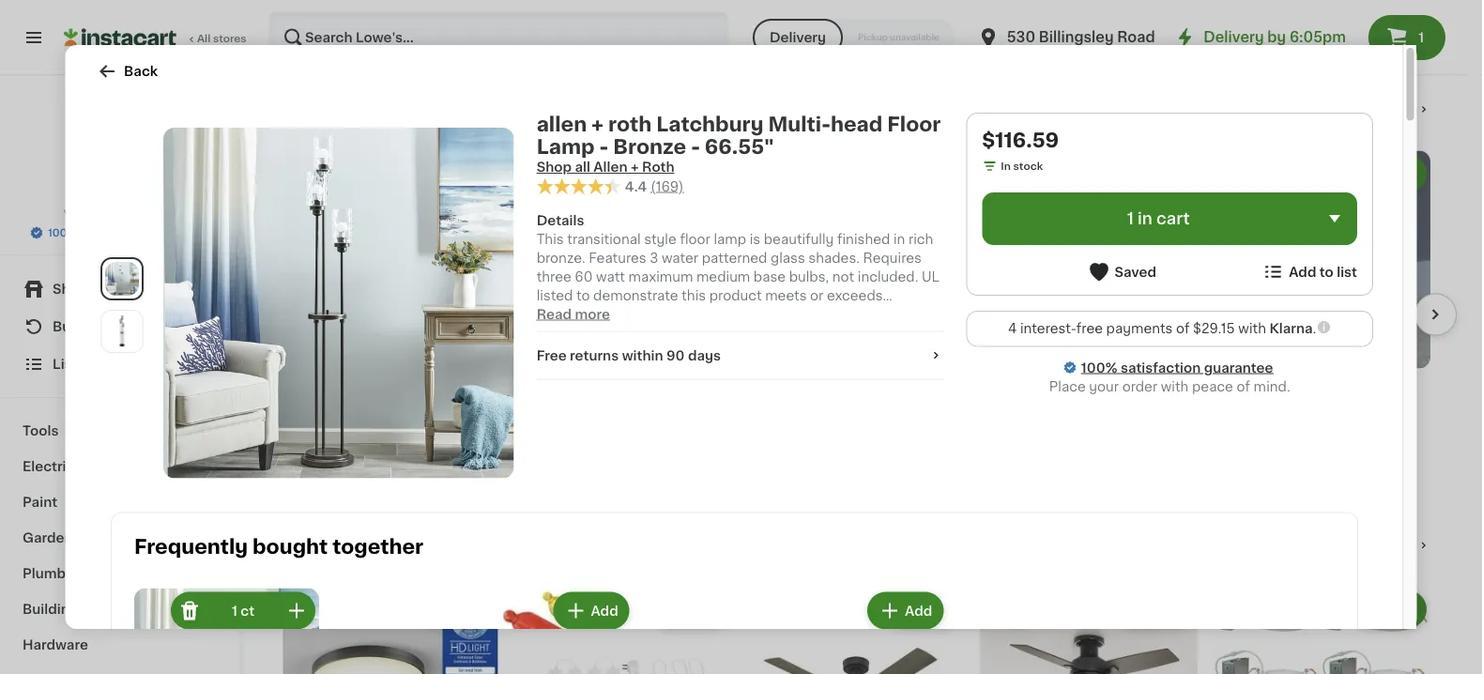 Task type: locate. For each thing, give the bounding box(es) containing it.
satisfaction up place your order with peace of mind. at the bottom
[[1120, 361, 1201, 374]]

product up standards. at the top of page
[[709, 289, 761, 302]]

head for allen + roth latchbury multi-head floor lamp - bronze - 66.55" shop all allen + roth
[[830, 114, 882, 134]]

2 vertical spatial allen
[[282, 404, 313, 417]]

.
[[1313, 322, 1316, 335]]

satisfaction
[[79, 228, 142, 238], [1120, 361, 1201, 374]]

shop up details
[[536, 161, 571, 174]]

increment quantity of allen + roth latchbury multi-head floor lamp - bronze - 66.55" image
[[466, 162, 488, 185]]

0 horizontal spatial latchbury
[[358, 404, 425, 417]]

1 vertical spatial 100% satisfaction guarantee
[[1081, 361, 1273, 374]]

1 horizontal spatial lamp
[[536, 137, 594, 156]]

lamp for allen + roth latchbury multi- head floor lamp - bronze - 66.55"
[[355, 422, 392, 436]]

2 vertical spatial view
[[1347, 539, 1379, 552]]

3
[[649, 251, 658, 264]]

buy
[[53, 320, 79, 333]]

together
[[332, 537, 423, 557]]

2 horizontal spatial see
[[1262, 31, 1288, 44]]

delivery
[[1204, 31, 1264, 44], [770, 31, 826, 44]]

0 horizontal spatial see eligible items button
[[282, 25, 499, 57]]

glass
[[770, 251, 805, 264]]

1 116 from the left
[[292, 379, 323, 399]]

$
[[285, 380, 292, 390], [518, 380, 525, 390], [751, 380, 758, 390], [1217, 380, 1224, 390]]

0 vertical spatial shop
[[536, 161, 571, 174]]

100% up "your"
[[1081, 361, 1117, 374]]

2 many from the left
[[533, 5, 563, 15]]

59
[[325, 380, 339, 390], [550, 380, 564, 390], [791, 380, 805, 390]]

head
[[830, 114, 882, 134], [282, 422, 315, 436]]

roth inside allen + roth latchbury multi- head floor lamp - bronze - 66.55"
[[327, 404, 354, 417]]

0 vertical spatial lamp
[[536, 137, 594, 156]]

(169) button
[[650, 177, 683, 196]]

view for the view pricing policy link
[[64, 209, 89, 219]]

1 horizontal spatial head
[[830, 114, 882, 134]]

many
[[300, 5, 330, 15], [533, 5, 563, 15]]

garden & outdoors link
[[11, 520, 228, 556]]

many in stock
[[300, 5, 374, 15], [533, 5, 607, 15]]

lowe's logo image
[[78, 98, 161, 180]]

view for second view more link from the top of the page
[[1347, 539, 1379, 552]]

view for 1st view more link
[[1347, 103, 1379, 116]]

seeded down portfolio
[[514, 422, 566, 436]]

within
[[622, 349, 663, 362]]

1 horizontal spatial eligible
[[1058, 31, 1108, 44]]

building supplies
[[23, 603, 140, 616]]

shop inside allen + roth latchbury multi-head floor lamp - bronze - 66.55" shop all allen + roth
[[536, 161, 571, 174]]

2 horizontal spatial see eligible items
[[1262, 31, 1382, 44]]

plumbing link
[[11, 556, 228, 591]]

1 vertical spatial ct
[[240, 604, 254, 617]]

delivery inside button
[[770, 31, 826, 44]]

see eligible items
[[1029, 31, 1149, 44], [1262, 31, 1382, 44], [331, 35, 450, 48]]

0 vertical spatial product
[[709, 289, 761, 302]]

1 ct for remove allen + roth latchbury multi-head floor lamp - bronze - 66.55" image corresponding to 'product' group containing 1 ct
[[231, 604, 254, 617]]

your
[[1089, 380, 1119, 393]]

0 horizontal spatial floor
[[318, 422, 351, 436]]

1 vertical spatial 1 ct
[[231, 604, 254, 617]]

latchbury for allen + roth latchbury multi-head floor lamp - bronze - 66.55" shop all allen + roth
[[656, 114, 763, 134]]

lamps & lamp shades allen + roth latchbury multi-head floor lamp - bronze - 66.55" hero image
[[163, 128, 514, 478]]

0 vertical spatial more
[[1382, 103, 1418, 116]]

cart
[[1156, 211, 1190, 227]]

needed
[[536, 345, 587, 358]]

1 horizontal spatial of
[[1236, 380, 1250, 393]]

patterned
[[701, 251, 767, 264]]

1 horizontal spatial stock
[[578, 5, 607, 15]]

1 horizontal spatial items
[[1111, 31, 1149, 44]]

view pricing policy
[[64, 209, 164, 219]]

allen for allen + roth latchbury multi- head floor lamp - bronze - 66.55"
[[282, 404, 313, 417]]

100%
[[48, 228, 76, 238], [1081, 361, 1117, 374]]

0 horizontal spatial with
[[1161, 380, 1188, 393]]

ct for increment quantity of allen + roth latchbury multi-head floor lamp - bronze - 66.55" icon
[[421, 167, 435, 180]]

meets
[[765, 289, 806, 302]]

bronze for allen + roth latchbury multi- head floor lamp - bronze - 66.55"
[[404, 422, 450, 436]]

1 horizontal spatial seeded
[[569, 422, 620, 436]]

1 horizontal spatial +
[[591, 114, 603, 134]]

1 vertical spatial more
[[1382, 539, 1418, 552]]

guarantee up 26
[[1204, 361, 1273, 374]]

latchbury inside allen + roth latchbury multi- head floor lamp - bronze - 66.55"
[[358, 404, 425, 417]]

2 59 from the left
[[550, 380, 564, 390]]

1 horizontal spatial bronze
[[613, 137, 686, 156]]

in
[[333, 5, 342, 15], [565, 5, 575, 15], [1137, 211, 1152, 227], [893, 233, 905, 246], [880, 308, 892, 321], [569, 326, 581, 340]]

allen inside allen + roth latchbury multi- head floor lamp - bronze - 66.55"
[[282, 404, 313, 417]]

to left 'list'
[[1319, 265, 1333, 278]]

to inside add to list button
[[1319, 265, 1333, 278]]

medium
[[696, 270, 750, 283]]

all inside allen + roth latchbury multi-head floor lamp - bronze - 66.55" shop all allen + roth
[[575, 161, 590, 174]]

many for 2nd many in stock button from right
[[300, 5, 330, 15]]

0 vertical spatial multi-
[[768, 114, 830, 134]]

$31.79 element
[[980, 376, 1198, 401]]

0 horizontal spatial lamp
[[355, 422, 392, 436]]

0 vertical spatial +
[[591, 114, 603, 134]]

product group
[[282, 0, 499, 57], [1213, 0, 1431, 54], [282, 151, 499, 475], [514, 151, 732, 475], [980, 151, 1198, 475], [1213, 151, 1431, 460], [282, 587, 499, 674], [514, 587, 732, 674], [747, 587, 965, 674], [980, 587, 1198, 674], [1213, 587, 1431, 674], [134, 588, 319, 674], [448, 588, 633, 674], [762, 588, 947, 674]]

0 vertical spatial (169)
[[650, 180, 683, 193]]

1 more from the top
[[1382, 103, 1418, 116]]

uplight
[[1284, 404, 1332, 417]]

multi- inside allen + roth latchbury multi- head floor lamp - bronze - 66.55"
[[428, 404, 467, 417]]

bronze inside allen + roth latchbury multi-head floor lamp - bronze - 66.55" shop all allen + roth
[[613, 137, 686, 156]]

ct inside item carousel region
[[421, 167, 435, 180]]

$ 116 59 inside 'product' group
[[285, 379, 339, 399]]

0 horizontal spatial 100%
[[48, 228, 76, 238]]

1 horizontal spatial delivery
[[1204, 31, 1264, 44]]

0 vertical spatial latchbury
[[656, 114, 763, 134]]

0 vertical spatial roth
[[608, 114, 651, 134]]

0 vertical spatial bronze
[[613, 137, 686, 156]]

of left 49
[[1236, 380, 1250, 393]]

multi- inside allen + roth latchbury multi-head floor lamp - bronze - 66.55" shop all allen + roth
[[768, 114, 830, 134]]

0 horizontal spatial (169)
[[351, 462, 377, 472]]

view more link
[[1347, 100, 1431, 119], [1347, 537, 1431, 555]]

billingsley
[[1039, 31, 1114, 44]]

1 horizontal spatial 100% satisfaction guarantee
[[1081, 361, 1273, 374]]

remove allen + roth latchbury multi-head floor lamp - bronze - 66.55" image inside item carousel region
[[359, 162, 381, 185]]

2 horizontal spatial +
[[630, 161, 638, 174]]

0 horizontal spatial 100% satisfaction guarantee
[[48, 228, 199, 238]]

more for 1st view more link
[[1382, 103, 1418, 116]]

4 $ from the left
[[1217, 380, 1224, 390]]

1 inside button
[[1419, 31, 1424, 44]]

★★★★★
[[536, 178, 621, 194], [536, 178, 621, 194], [282, 459, 347, 472], [282, 459, 347, 472], [514, 459, 580, 472], [514, 459, 580, 472]]

100% satisfaction guarantee up place your order with peace of mind. at the bottom
[[1081, 361, 1273, 374]]

with right $29.15
[[1238, 322, 1266, 335]]

view pricing policy link
[[64, 207, 176, 222]]

1 many in stock button from the left
[[282, 0, 499, 22]]

1 vertical spatial product
[[603, 308, 655, 321]]

1 vertical spatial floor
[[318, 422, 351, 436]]

1 ct inside item carousel region
[[412, 167, 435, 180]]

$ for allen + roth latchbury multi- head floor lamp - bronze - 66.55"
[[285, 380, 292, 390]]

0 vertical spatial view
[[1347, 103, 1379, 116]]

$ 116 59 down instructions
[[751, 379, 805, 399]]

0 horizontal spatial multi-
[[428, 404, 467, 417]]

116 up allen + roth latchbury multi- head floor lamp - bronze - 66.55"
[[292, 379, 323, 399]]

1 vertical spatial (169)
[[351, 462, 377, 472]]

details
[[536, 214, 584, 227]]

(169) inside 'product' group
[[351, 462, 377, 472]]

0 vertical spatial 100% satisfaction guarantee
[[48, 228, 199, 238]]

view inside the view pricing policy link
[[64, 209, 89, 219]]

lamp inside allen + roth latchbury multi- head floor lamp - bronze - 66.55"
[[355, 422, 392, 436]]

0 horizontal spatial see
[[331, 35, 357, 48]]

$ 116 59
[[285, 379, 339, 399], [751, 379, 805, 399]]

again
[[95, 320, 132, 333]]

$ inside $ 10 59
[[518, 380, 525, 390]]

beautifully
[[763, 233, 834, 246]]

shop up buy
[[53, 283, 88, 296]]

1 many from the left
[[300, 5, 330, 15]]

1 vertical spatial latchbury
[[358, 404, 425, 417]]

of left $29.15
[[1176, 322, 1189, 335]]

100% down view pricing policy
[[48, 228, 76, 238]]

head inside allen + roth latchbury multi-head floor lamp - bronze - 66.55" shop all allen + roth
[[830, 114, 882, 134]]

0 horizontal spatial remove allen + roth latchbury multi-head floor lamp - bronze - 66.55" image
[[178, 599, 200, 622]]

stores
[[213, 33, 247, 44]]

59 up allen + roth latchbury multi- head floor lamp - bronze - 66.55"
[[325, 380, 339, 390]]

2 view more link from the top
[[1347, 537, 1431, 555]]

latchbury inside allen + roth latchbury multi-head floor lamp - bronze - 66.55" shop all allen + roth
[[656, 114, 763, 134]]

ct left increment quantity of allen + roth latchbury multi-head floor lamp - bronze - 66.55" image
[[240, 604, 254, 617]]

0 vertical spatial ct
[[421, 167, 435, 180]]

2 seeded from the left
[[569, 422, 620, 436]]

floor inside allen + roth latchbury multi-head floor lamp - bronze - 66.55" shop all allen + roth
[[887, 114, 941, 134]]

buy it again link
[[11, 308, 228, 345]]

head inside allen + roth latchbury multi- head floor lamp - bronze - 66.55"
[[282, 422, 315, 436]]

1 ct left increment quantity of allen + roth latchbury multi-head floor lamp - bronze - 66.55" icon
[[412, 167, 435, 180]]

read more button
[[536, 305, 610, 324]]

1 vertical spatial +
[[630, 161, 638, 174]]

all up details
[[575, 161, 590, 174]]

100% satisfaction guarantee down the view pricing policy link
[[48, 228, 199, 238]]

add inside 'product' group
[[1388, 167, 1416, 180]]

delivery for delivery
[[770, 31, 826, 44]]

0 horizontal spatial many in stock button
[[282, 0, 499, 22]]

days
[[688, 349, 721, 362]]

None search field
[[268, 11, 728, 64]]

1 horizontal spatial ct
[[421, 167, 435, 180]]

features
[[588, 251, 646, 264]]

h left 'x' on the top
[[895, 308, 906, 321]]

59 right the 10
[[550, 380, 564, 390]]

lamp inside allen + roth latchbury multi-head floor lamp - bronze - 66.55" shop all allen + roth
[[536, 137, 594, 156]]

1 horizontal spatial 116
[[758, 379, 789, 399]]

60
[[574, 270, 592, 283]]

items for the left see eligible items button
[[412, 35, 450, 48]]

1 vertical spatial allen
[[593, 161, 627, 174]]

2 horizontal spatial 59
[[791, 380, 805, 390]]

2 many in stock button from the left
[[514, 0, 732, 22]]

0 vertical spatial view more link
[[1347, 100, 1431, 119]]

floor inside allen + roth latchbury multi- head floor lamp - bronze - 66.55"
[[318, 422, 351, 436]]

2 many in stock from the left
[[533, 5, 607, 15]]

0 horizontal spatial shop
[[53, 283, 88, 296]]

2 $ from the left
[[518, 380, 525, 390]]

1 horizontal spatial 1 ct
[[412, 167, 435, 180]]

2 horizontal spatial items
[[1344, 31, 1382, 44]]

0 horizontal spatial product
[[603, 308, 655, 321]]

1 59 from the left
[[325, 380, 339, 390]]

1 vertical spatial 100%
[[1081, 361, 1117, 374]]

0 horizontal spatial +
[[316, 404, 324, 417]]

1 view more link from the top
[[1347, 100, 1431, 119]]

530 billingsley road
[[1007, 31, 1155, 44]]

4 interest-free payments of $29.15 with klarna .
[[1008, 322, 1316, 335]]

delivery by 6:05pm link
[[1174, 26, 1346, 49]]

1 $ from the left
[[285, 380, 292, 390]]

3 $ from the left
[[751, 380, 758, 390]]

items for middle see eligible items button
[[1111, 31, 1149, 44]]

paint link
[[11, 484, 228, 520]]

1 vertical spatial remove allen + roth latchbury multi-head floor lamp - bronze - 66.55" image
[[178, 599, 200, 622]]

demonstrate
[[593, 289, 678, 302]]

(169)
[[650, 180, 683, 193], [351, 462, 377, 472]]

and
[[802, 326, 827, 340]]

product group containing 116
[[282, 151, 499, 475]]

$ 116 59 up allen + roth latchbury multi- head floor lamp - bronze - 66.55"
[[285, 379, 339, 399]]

measures
[[776, 308, 841, 321]]

0 horizontal spatial items
[[412, 35, 450, 48]]

$ inside $ 26 49
[[1217, 380, 1224, 390]]

0 horizontal spatial guarantee
[[145, 228, 199, 238]]

0 vertical spatial to
[[1319, 265, 1333, 278]]

+ inside allen + roth latchbury multi- head floor lamp - bronze - 66.55"
[[316, 404, 324, 417]]

remove allen + roth latchbury multi-head floor lamp - bronze - 66.55" image
[[359, 162, 381, 185], [178, 599, 200, 622]]

back button
[[95, 60, 157, 83]]

with down 100% satisfaction guarantee link
[[1161, 380, 1188, 393]]

0 horizontal spatial allen
[[282, 404, 313, 417]]

to
[[1319, 265, 1333, 278], [576, 289, 590, 302]]

(169) right 4.4
[[650, 180, 683, 193]]

1 many in stock from the left
[[300, 5, 374, 15]]

1 inside field
[[1127, 211, 1134, 227]]

(169) down allen + roth latchbury multi- head floor lamp - bronze - 66.55"
[[351, 462, 377, 472]]

1 vertical spatial with
[[1161, 380, 1188, 393]]

59 inside $ 10 59
[[550, 380, 564, 390]]

h inside the portfolio 5.375" h 5" w clear seeded seeded glass bell vanity light shade
[[620, 404, 630, 417]]

enlarge lamps & lamp shades allen + roth latchbury multi-head floor lamp - bronze - 66.55" unknown (opens in a new tab) image
[[105, 314, 138, 348]]

2 horizontal spatial allen
[[593, 161, 627, 174]]

bronze for allen + roth latchbury multi-head floor lamp - bronze - 66.55" shop all allen + roth
[[613, 137, 686, 156]]

116 inside 'product' group
[[292, 379, 323, 399]]

1 horizontal spatial with
[[1238, 322, 1266, 335]]

not
[[832, 270, 854, 283]]

free returns within 90 days
[[536, 349, 721, 362]]

0 vertical spatial head
[[830, 114, 882, 134]]

all right and
[[830, 326, 845, 340]]

2 vertical spatial +
[[316, 404, 324, 417]]

to down 60
[[576, 289, 590, 302]]

floor for allen + roth latchbury multi- head floor lamp - bronze - 66.55"
[[318, 422, 351, 436]]

2 vertical spatial lamp
[[355, 422, 392, 436]]

increment quantity of allen + roth latchbury multi-head floor lamp - bronze - 66.55" image
[[285, 599, 307, 622]]

0 vertical spatial allen
[[536, 114, 586, 134]]

5"
[[634, 404, 648, 417]]

1
[[1419, 31, 1424, 44], [412, 167, 418, 180], [1127, 211, 1134, 227], [231, 604, 237, 617]]

back
[[123, 65, 157, 78]]

roth for allen + roth latchbury multi- head floor lamp - bronze - 66.55"
[[327, 404, 354, 417]]

$ for litex multi uplight table lamp
[[1217, 380, 1224, 390]]

details button
[[536, 211, 943, 230]]

bronze inside allen + roth latchbury multi- head floor lamp - bronze - 66.55"
[[404, 422, 450, 436]]

1 $ 116 59 from the left
[[285, 379, 339, 399]]

many in stock for first many in stock button from right
[[533, 5, 607, 15]]

1 horizontal spatial $ 116 59
[[751, 379, 805, 399]]

0 horizontal spatial satisfaction
[[79, 228, 142, 238]]

shop inside shop link
[[53, 283, 88, 296]]

service type group
[[753, 19, 955, 56]]

0 vertical spatial satisfaction
[[79, 228, 142, 238]]

all
[[575, 161, 590, 174], [830, 326, 845, 340]]

product up includes
[[603, 308, 655, 321]]

1 horizontal spatial product
[[709, 289, 761, 302]]

1 horizontal spatial see
[[1029, 31, 1055, 44]]

ct left increment quantity of allen + roth latchbury multi-head floor lamp - bronze - 66.55" icon
[[421, 167, 435, 180]]

items
[[1111, 31, 1149, 44], [1344, 31, 1382, 44], [412, 35, 450, 48]]

1 vertical spatial view more
[[1347, 539, 1418, 552]]

100% inside button
[[48, 228, 76, 238]]

66.55" inside allen + roth latchbury multi-head floor lamp - bronze - 66.55" shop all allen + roth
[[704, 137, 774, 156]]

outdoors
[[90, 531, 155, 545]]

59 for 5.375"
[[550, 380, 564, 390]]

66.55" inside allen + roth latchbury multi- head floor lamp - bronze - 66.55"
[[282, 441, 326, 454]]

delivery by 6:05pm
[[1204, 31, 1346, 44]]

0 horizontal spatial 1 ct
[[231, 604, 254, 617]]

0 vertical spatial floor
[[887, 114, 941, 134]]

0 vertical spatial 100%
[[48, 228, 76, 238]]

by
[[1268, 31, 1286, 44]]

product
[[709, 289, 761, 302], [603, 308, 655, 321]]

lists
[[53, 358, 85, 371]]

h left the 5"
[[620, 404, 630, 417]]

lamp for allen + roth latchbury multi-head floor lamp - bronze - 66.55" shop all allen + roth
[[536, 137, 594, 156]]

1 ct
[[412, 167, 435, 180], [231, 604, 254, 617]]

this
[[681, 289, 706, 302]]

tools
[[23, 424, 59, 437]]

2 more from the top
[[1382, 539, 1418, 552]]

1 view more from the top
[[1347, 103, 1418, 116]]

0 horizontal spatial see eligible items
[[331, 35, 450, 48]]

place
[[1049, 380, 1085, 393]]

finished
[[837, 233, 890, 246]]

see eligible items for the left see eligible items button
[[331, 35, 450, 48]]

59 down and
[[791, 380, 805, 390]]

0 horizontal spatial to
[[576, 289, 590, 302]]

1 ct left increment quantity of allen + roth latchbury multi-head floor lamp - bronze - 66.55" image
[[231, 604, 254, 617]]

1 horizontal spatial 66.55"
[[704, 137, 774, 156]]

1 horizontal spatial allen
[[536, 114, 586, 134]]

bronze
[[613, 137, 686, 156], [404, 422, 450, 436]]

1 horizontal spatial floor
[[887, 114, 941, 134]]

satisfaction down pricing
[[79, 228, 142, 238]]

seeded down 5.375"
[[569, 422, 620, 436]]

116 down instructions
[[758, 379, 789, 399]]

1 vertical spatial to
[[576, 289, 590, 302]]

0 horizontal spatial delivery
[[770, 31, 826, 44]]

1 vertical spatial lamp
[[1374, 404, 1411, 417]]

lamp
[[536, 137, 594, 156], [1374, 404, 1411, 417], [355, 422, 392, 436]]

guarantee down policy
[[145, 228, 199, 238]]

1 vertical spatial bronze
[[404, 422, 450, 436]]

0 horizontal spatial all
[[575, 161, 590, 174]]

1 horizontal spatial multi-
[[768, 114, 830, 134]]

allen
[[536, 114, 586, 134], [593, 161, 627, 174], [282, 404, 313, 417]]

list
[[1337, 265, 1357, 278]]



Task type: vqa. For each thing, say whether or not it's contained in the screenshot.
Increment quantity of allen + roth Latchbury Multi-head Floor Lamp - Bronze - 66.55" IMAGE in the item carousel Region Remove Allen + Roth Latchbury Multi-Head Floor Lamp - Bronze - 66.55" image
yes



Task type: describe. For each thing, give the bounding box(es) containing it.
pricing
[[92, 209, 129, 219]]

safety
[[659, 308, 700, 321]]

includes
[[603, 326, 660, 340]]

eligible for the left see eligible items button
[[360, 35, 409, 48]]

roth for allen + roth latchbury multi-head floor lamp - bronze - 66.55" shop all allen + roth
[[608, 114, 651, 134]]

portfolio 5.375" h 5" w clear seeded seeded glass bell vanity light shade
[[514, 404, 703, 454]]

multi- for allen + roth latchbury multi- head floor lamp - bronze - 66.55"
[[428, 404, 467, 417]]

1 vertical spatial roth
[[642, 161, 674, 174]]

add inside button
[[1289, 265, 1316, 278]]

ct for increment quantity of allen + roth latchbury multi-head floor lamp - bronze - 66.55" image
[[240, 604, 254, 617]]

1 horizontal spatial satisfaction
[[1120, 361, 1201, 374]]

garden & outdoors
[[23, 531, 155, 545]]

allen + roth latchbury multi- head floor lamp - bronze - 66.55"
[[282, 404, 467, 454]]

light
[[559, 441, 593, 454]]

plumbing
[[23, 567, 87, 580]]

5.375"
[[574, 404, 616, 417]]

hardware link
[[11, 627, 228, 663]]

product group containing 10
[[514, 151, 732, 475]]

frequently bought together
[[134, 537, 423, 557]]

this transitional style floor lamp is beautifully finished in rich bronze. features 3 water patterned glass shades. requires three 60 watt maximum medium base bulbs, not included. ul listed to demonstrate this product meets or exceeds accepted product safety standards. measures 66.5-in h x 10.5-in w. includes detailed instructions and all hardware needed for assembly.
[[536, 233, 939, 358]]

item carousel region
[[282, 144, 1457, 505]]

paint
[[23, 496, 57, 509]]

items for see eligible items button to the right
[[1344, 31, 1382, 44]]

buy it again
[[53, 320, 132, 333]]

see for middle see eligible items button
[[1029, 31, 1055, 44]]

0 horizontal spatial of
[[1176, 322, 1189, 335]]

eligible for see eligible items button to the right
[[1291, 31, 1340, 44]]

allen + roth latchbury multi-head floor lamp - bronze - 66.55" shop all allen + roth
[[536, 114, 941, 174]]

3 59 from the left
[[791, 380, 805, 390]]

assembly.
[[612, 345, 679, 358]]

26
[[1224, 379, 1250, 399]]

1 vertical spatial of
[[1236, 380, 1250, 393]]

+ for allen + roth latchbury multi- head floor lamp - bronze - 66.55"
[[316, 404, 324, 417]]

requires
[[863, 251, 921, 264]]

free
[[1076, 322, 1103, 335]]

+ for allen + roth latchbury multi-head floor lamp - bronze - 66.55" shop all allen + roth
[[591, 114, 603, 134]]

or
[[810, 289, 823, 302]]

table
[[1335, 404, 1370, 417]]

1 ct for remove allen + roth latchbury multi-head floor lamp - bronze - 66.55" image within item carousel region
[[412, 167, 435, 180]]

see eligible items for see eligible items button to the right
[[1262, 31, 1382, 44]]

2 horizontal spatial see eligible items button
[[1213, 22, 1431, 54]]

product group containing 26
[[1213, 151, 1431, 460]]

head for allen + roth latchbury multi- head floor lamp - bronze - 66.55"
[[282, 422, 315, 436]]

electrical
[[23, 460, 86, 473]]

66.55" for allen + roth latchbury multi- head floor lamp - bronze - 66.55"
[[282, 441, 326, 454]]

1 in cart field
[[982, 192, 1357, 245]]

h inside this transitional style floor lamp is beautifully finished in rich bronze. features 3 water patterned glass shades. requires three 60 watt maximum medium base bulbs, not included. ul listed to demonstrate this product meets or exceeds accepted product safety standards. measures 66.5-in h x 10.5-in w. includes detailed instructions and all hardware needed for assembly.
[[895, 308, 906, 321]]

all stores
[[197, 33, 247, 44]]

road
[[1117, 31, 1155, 44]]

530
[[1007, 31, 1036, 44]]

ceiling lighting
[[282, 536, 446, 556]]

interest-
[[1020, 322, 1076, 335]]

all inside this transitional style floor lamp is beautifully finished in rich bronze. features 3 water patterned glass shades. requires three 60 watt maximum medium base bulbs, not included. ul listed to demonstrate this product meets or exceeds accepted product safety standards. measures 66.5-in h x 10.5-in w. includes detailed instructions and all hardware needed for assembly.
[[830, 326, 845, 340]]

frequently
[[134, 537, 248, 557]]

instacart logo image
[[64, 26, 176, 49]]

59 for +
[[325, 380, 339, 390]]

bronze.
[[536, 251, 585, 264]]

in inside field
[[1137, 211, 1152, 227]]

many for first many in stock button from right
[[533, 5, 563, 15]]

4
[[1008, 322, 1017, 335]]

lighting
[[360, 536, 446, 556]]

see eligible items for middle see eligible items button
[[1029, 31, 1149, 44]]

supplies
[[81, 603, 140, 616]]

delivery button
[[753, 19, 843, 56]]

4.4 (169)
[[624, 180, 683, 193]]

floor for allen + roth latchbury multi-head floor lamp - bronze - 66.55" shop all allen + roth
[[887, 114, 941, 134]]

allen for allen + roth latchbury multi-head floor lamp - bronze - 66.55" shop all allen + roth
[[536, 114, 586, 134]]

2 view more from the top
[[1347, 539, 1418, 552]]

enlarge lamps & lamp shades allen + roth latchbury multi-head floor lamp - bronze - 66.55" hero (opens in a new tab) image
[[105, 262, 138, 296]]

1 vertical spatial guarantee
[[1204, 361, 1273, 374]]

1 button
[[1369, 15, 1446, 60]]

read
[[536, 308, 571, 321]]

payments
[[1106, 322, 1172, 335]]

see for the left see eligible items button
[[331, 35, 357, 48]]

in
[[1001, 161, 1011, 171]]

see for see eligible items button to the right
[[1262, 31, 1288, 44]]

latchbury for allen + roth latchbury multi- head floor lamp - bronze - 66.55"
[[358, 404, 425, 417]]

shade
[[596, 441, 638, 454]]

1 seeded from the left
[[514, 422, 566, 436]]

mind.
[[1253, 380, 1290, 393]]

2 horizontal spatial stock
[[1013, 161, 1043, 171]]

ul
[[921, 270, 939, 283]]

included.
[[857, 270, 918, 283]]

guarantee inside button
[[145, 228, 199, 238]]

saved
[[1114, 265, 1156, 278]]

clear
[[668, 404, 703, 417]]

watt
[[596, 270, 625, 283]]

remove allen + roth latchbury multi-head floor lamp - bronze - 66.55" image for 'product' group containing 116
[[359, 162, 381, 185]]

0 vertical spatial with
[[1238, 322, 1266, 335]]

1 inside item carousel region
[[412, 167, 418, 180]]

all
[[197, 33, 211, 44]]

2 $ 116 59 from the left
[[751, 379, 805, 399]]

style
[[644, 233, 676, 246]]

more for second view more link from the top of the page
[[1382, 539, 1418, 552]]

multi- for allen + roth latchbury multi-head floor lamp - bronze - 66.55" shop all allen + roth
[[768, 114, 830, 134]]

read more
[[536, 308, 610, 321]]

add button inside 'product' group
[[1353, 157, 1425, 191]]

w
[[651, 404, 664, 417]]

100% satisfaction guarantee inside button
[[48, 228, 199, 238]]

$ for portfolio 5.375" h 5" w clear seeded seeded glass bell vanity light shade
[[518, 380, 525, 390]]

peace
[[1192, 380, 1233, 393]]

1 horizontal spatial (169)
[[650, 180, 683, 193]]

2 116 from the left
[[758, 379, 789, 399]]

base
[[753, 270, 785, 283]]

instructions
[[720, 326, 799, 340]]

remove allen + roth latchbury multi-head floor lamp - bronze - 66.55" image for 'product' group containing 1 ct
[[178, 599, 200, 622]]

shop link
[[11, 270, 228, 308]]

$ 10 59
[[518, 379, 564, 399]]

ceiling
[[282, 536, 356, 556]]

for
[[590, 345, 608, 358]]

100% satisfaction guarantee link
[[1081, 358, 1273, 377]]

hardware
[[23, 638, 88, 652]]

standards.
[[704, 308, 773, 321]]

$29.15
[[1193, 322, 1235, 335]]

add to list button
[[1261, 260, 1357, 284]]

saved button
[[1087, 260, 1156, 284]]

to inside this transitional style floor lamp is beautifully finished in rich bronze. features 3 water patterned glass shades. requires three 60 watt maximum medium base bulbs, not included. ul listed to demonstrate this product meets or exceeds accepted product safety standards. measures 66.5-in h x 10.5-in w. includes detailed instructions and all hardware needed for assembly.
[[576, 289, 590, 302]]

glass
[[623, 422, 660, 436]]

ceiling lighting link
[[282, 535, 446, 557]]

product group containing 1 ct
[[134, 588, 319, 674]]

6:05pm
[[1290, 31, 1346, 44]]

maximum
[[628, 270, 693, 283]]

1 horizontal spatial see eligible items button
[[980, 22, 1198, 54]]

it
[[82, 320, 92, 333]]

eligible for middle see eligible items button
[[1058, 31, 1108, 44]]

$116.59
[[982, 130, 1059, 150]]

0 horizontal spatial stock
[[345, 5, 374, 15]]

66.55" for allen + roth latchbury multi-head floor lamp - bronze - 66.55" shop all allen + roth
[[704, 137, 774, 156]]

add to list
[[1289, 265, 1357, 278]]

satisfaction inside button
[[79, 228, 142, 238]]

bell
[[664, 422, 688, 436]]

three
[[536, 270, 571, 283]]

floor
[[680, 233, 710, 246]]

is
[[749, 233, 760, 246]]

&
[[76, 531, 87, 545]]

delivery for delivery by 6:05pm
[[1204, 31, 1264, 44]]

1 horizontal spatial 100%
[[1081, 361, 1117, 374]]

1 in cart
[[1127, 211, 1190, 227]]

many in stock for 2nd many in stock button from right
[[300, 5, 374, 15]]

tools link
[[11, 413, 228, 449]]

free
[[536, 349, 566, 362]]

530 billingsley road button
[[977, 11, 1155, 64]]

bought
[[252, 537, 327, 557]]

shades.
[[808, 251, 859, 264]]



